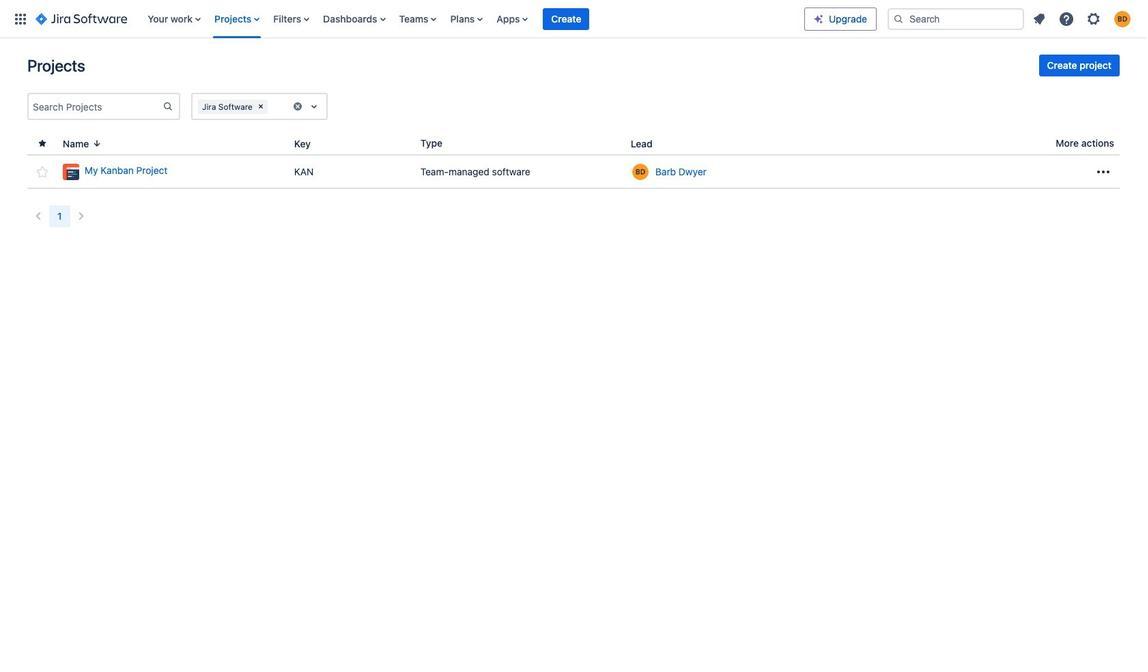 Task type: vqa. For each thing, say whether or not it's contained in the screenshot.
the search image
yes



Task type: describe. For each thing, give the bounding box(es) containing it.
primary element
[[8, 0, 805, 38]]

1 horizontal spatial list
[[1028, 6, 1140, 31]]

star my kanban project image
[[34, 164, 51, 180]]

settings image
[[1086, 11, 1103, 27]]

notifications image
[[1032, 11, 1048, 27]]

previous image
[[30, 208, 46, 225]]

more image
[[1096, 164, 1112, 180]]

Choose Jira products text field
[[270, 100, 273, 113]]



Task type: locate. For each thing, give the bounding box(es) containing it.
search image
[[894, 13, 905, 24]]

list
[[141, 0, 805, 38], [1028, 6, 1140, 31]]

jira software image
[[36, 11, 127, 27], [36, 11, 127, 27]]

group
[[1040, 55, 1121, 77]]

clear image
[[255, 101, 266, 112]]

Search field
[[888, 8, 1025, 30]]

banner
[[0, 0, 1148, 38]]

list item
[[543, 0, 590, 38]]

None search field
[[888, 8, 1025, 30]]

help image
[[1059, 11, 1075, 27]]

next image
[[73, 208, 89, 225]]

clear image
[[292, 101, 303, 112]]

appswitcher icon image
[[12, 11, 29, 27]]

your profile and settings image
[[1115, 11, 1131, 27]]

Search Projects text field
[[29, 97, 163, 116]]

open image
[[306, 98, 322, 115]]

0 horizontal spatial list
[[141, 0, 805, 38]]



